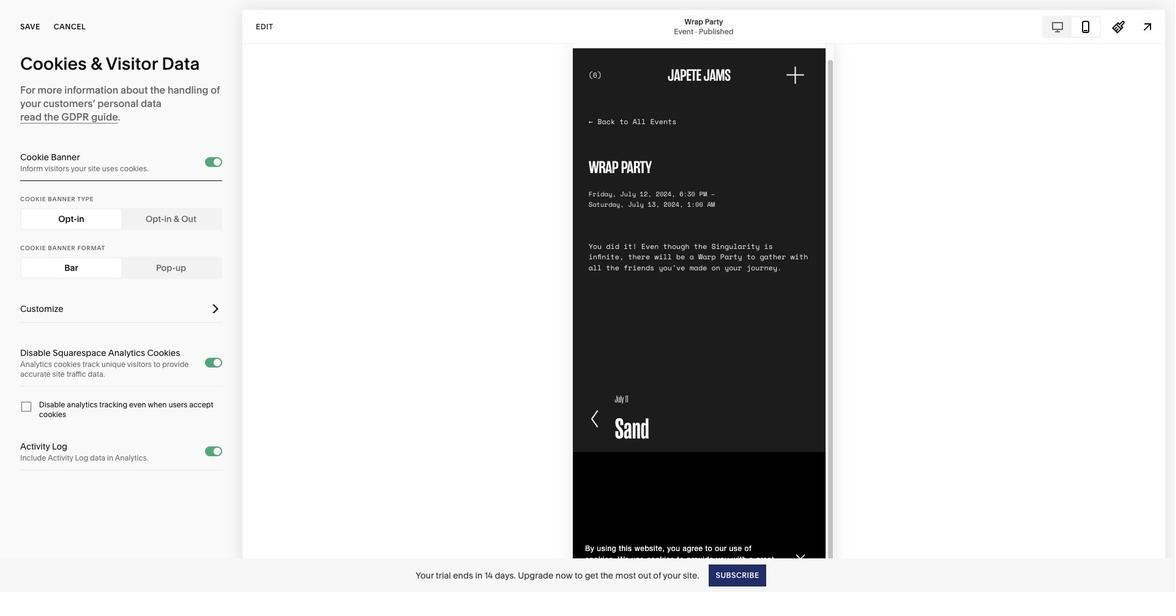 Task type: vqa. For each thing, say whether or not it's contained in the screenshot.
the right visitors
yes



Task type: locate. For each thing, give the bounding box(es) containing it.
the
[[150, 84, 165, 96], [44, 111, 59, 123], [601, 571, 614, 582]]

cookie banner type
[[20, 196, 94, 203]]

the right about at the left
[[150, 84, 165, 96]]

provide
[[162, 360, 189, 369]]

cookies
[[54, 360, 81, 369], [39, 410, 66, 420]]

of right out
[[654, 571, 662, 582]]

disable up the "accurate"
[[20, 348, 51, 359]]

subscribe button
[[710, 565, 767, 587]]

opt- left the out
[[146, 214, 164, 225]]

visitors right inform
[[45, 164, 69, 173]]

1 horizontal spatial visitors
[[127, 360, 152, 369]]

data inside activity log include activity log data in analytics.
[[90, 454, 105, 463]]

more
[[38, 84, 62, 96]]

your inside for more information about the handling of your customers' personal data read the gdpr guide .
[[20, 97, 41, 110]]

edit
[[256, 22, 273, 31]]

analytics.
[[115, 454, 148, 463]]

to left 'provide'
[[154, 360, 161, 369]]

1 vertical spatial cookies
[[147, 348, 180, 359]]

1 horizontal spatial &
[[174, 214, 179, 225]]

1 vertical spatial site
[[52, 370, 65, 379]]

cookie for bar
[[20, 245, 46, 252]]

0 vertical spatial analytics
[[108, 348, 145, 359]]

ends
[[453, 571, 473, 582]]

disable inside 'disable squarespace analytics cookies analytics cookies track unique visitors to provide accurate site traffic data.'
[[20, 348, 51, 359]]

0 vertical spatial to
[[154, 360, 161, 369]]

1 opt- from the left
[[58, 214, 77, 225]]

banner for opt-in
[[48, 196, 76, 203]]

1 cookie from the top
[[20, 152, 49, 163]]

1 horizontal spatial of
[[654, 571, 662, 582]]

pop-up
[[156, 263, 186, 274]]

visitors
[[45, 164, 69, 173], [127, 360, 152, 369]]

0 horizontal spatial visitors
[[45, 164, 69, 173]]

analytics
[[67, 401, 98, 410]]

1 horizontal spatial analytics
[[108, 348, 145, 359]]

cookies inside 'disable squarespace analytics cookies analytics cookies track unique visitors to provide accurate site traffic data.'
[[147, 348, 180, 359]]

& left the out
[[174, 214, 179, 225]]

0 vertical spatial banner
[[51, 152, 80, 163]]

analytics up the "accurate"
[[20, 360, 52, 369]]

1 vertical spatial visitors
[[127, 360, 152, 369]]

opt-
[[58, 214, 77, 225], [146, 214, 164, 225]]

·
[[696, 27, 698, 36]]

2 horizontal spatial the
[[601, 571, 614, 582]]

to
[[154, 360, 161, 369], [575, 571, 583, 582]]

most
[[616, 571, 636, 582]]

in down type
[[77, 214, 84, 225]]

out
[[638, 571, 652, 582]]

site inside cookie banner inform visitors your site uses cookies.
[[88, 164, 100, 173]]

opt-in & out button
[[121, 209, 221, 229]]

visitors right unique
[[127, 360, 152, 369]]

0 horizontal spatial site
[[52, 370, 65, 379]]

None checkbox
[[214, 159, 221, 166], [214, 360, 221, 367], [214, 448, 221, 456], [214, 159, 221, 166], [214, 360, 221, 367], [214, 448, 221, 456]]

0 horizontal spatial cookies
[[20, 53, 87, 74]]

log down analytics
[[52, 442, 67, 453]]

cookies & visitor data
[[20, 53, 200, 74]]

2 horizontal spatial your
[[663, 571, 681, 582]]

edit button
[[248, 15, 281, 38]]

analytics
[[108, 348, 145, 359], [20, 360, 52, 369]]

cancel button
[[54, 13, 86, 40]]

1 horizontal spatial your
[[71, 164, 86, 173]]

published
[[699, 27, 734, 36]]

cookies up more
[[20, 53, 87, 74]]

1 horizontal spatial to
[[575, 571, 583, 582]]

activity
[[20, 442, 50, 453], [48, 454, 73, 463]]

0 vertical spatial the
[[150, 84, 165, 96]]

&
[[91, 53, 102, 74], [174, 214, 179, 225]]

site left uses
[[88, 164, 100, 173]]

1 vertical spatial &
[[174, 214, 179, 225]]

in
[[77, 214, 84, 225], [164, 214, 172, 225], [107, 454, 113, 463], [476, 571, 483, 582]]

your up read in the left of the page
[[20, 97, 41, 110]]

1 vertical spatial of
[[654, 571, 662, 582]]

& up information
[[91, 53, 102, 74]]

disable analytics tracking even when users accept cookies
[[39, 401, 213, 420]]

disable
[[20, 348, 51, 359], [39, 401, 65, 410]]

of right handling
[[211, 84, 220, 96]]

customize link
[[20, 296, 222, 323]]

1 horizontal spatial cookies
[[147, 348, 180, 359]]

include
[[20, 454, 46, 463]]

log right include
[[75, 454, 88, 463]]

0 vertical spatial data
[[141, 97, 162, 110]]

banner down read the gdpr guide link
[[51, 152, 80, 163]]

cookies
[[20, 53, 87, 74], [147, 348, 180, 359]]

personal
[[98, 97, 139, 110]]

disable for squarespace
[[20, 348, 51, 359]]

your left site.
[[663, 571, 681, 582]]

2 vertical spatial tab list
[[21, 258, 221, 278]]

data left analytics.
[[90, 454, 105, 463]]

0 horizontal spatial the
[[44, 111, 59, 123]]

customize
[[20, 304, 64, 315]]

1 vertical spatial cookie
[[20, 196, 46, 203]]

cookie banner inform visitors your site uses cookies.
[[20, 152, 149, 173]]

your
[[416, 571, 434, 582]]

party
[[705, 17, 724, 26]]

0 vertical spatial tab list
[[1044, 17, 1101, 36]]

cookie up inform
[[20, 152, 49, 163]]

tracking
[[99, 401, 128, 410]]

log
[[52, 442, 67, 453], [75, 454, 88, 463]]

data.
[[88, 370, 105, 379]]

site
[[88, 164, 100, 173], [52, 370, 65, 379]]

opt-in & out
[[146, 214, 197, 225]]

customers'
[[43, 97, 95, 110]]

data
[[162, 53, 200, 74]]

1 vertical spatial log
[[75, 454, 88, 463]]

2 opt- from the left
[[146, 214, 164, 225]]

bar button
[[21, 258, 121, 278]]

3 cookie from the top
[[20, 245, 46, 252]]

0 horizontal spatial of
[[211, 84, 220, 96]]

1 horizontal spatial opt-
[[146, 214, 164, 225]]

2 vertical spatial the
[[601, 571, 614, 582]]

data
[[141, 97, 162, 110], [90, 454, 105, 463]]

the right read in the left of the page
[[44, 111, 59, 123]]

opt- inside button
[[58, 214, 77, 225]]

0 vertical spatial visitors
[[45, 164, 69, 173]]

2 vertical spatial banner
[[48, 245, 76, 252]]

cookies up 'provide'
[[147, 348, 180, 359]]

0 horizontal spatial data
[[90, 454, 105, 463]]

2 vertical spatial cookie
[[20, 245, 46, 252]]

2 vertical spatial your
[[663, 571, 681, 582]]

0 vertical spatial log
[[52, 442, 67, 453]]

visitors inside cookie banner inform visitors your site uses cookies.
[[45, 164, 69, 173]]

analytics up unique
[[108, 348, 145, 359]]

customize button
[[20, 296, 222, 323]]

activity right include
[[48, 454, 73, 463]]

of
[[211, 84, 220, 96], [654, 571, 662, 582]]

site left traffic
[[52, 370, 65, 379]]

site.
[[683, 571, 700, 582]]

traffic
[[67, 370, 86, 379]]

cookies up traffic
[[54, 360, 81, 369]]

cookie
[[20, 152, 49, 163], [20, 196, 46, 203], [20, 245, 46, 252]]

1 vertical spatial cookies
[[39, 410, 66, 420]]

in left the out
[[164, 214, 172, 225]]

data down about at the left
[[141, 97, 162, 110]]

0 horizontal spatial your
[[20, 97, 41, 110]]

your
[[20, 97, 41, 110], [71, 164, 86, 173], [663, 571, 681, 582]]

cookie inside cookie banner inform visitors your site uses cookies.
[[20, 152, 49, 163]]

in inside activity log include activity log data in analytics.
[[107, 454, 113, 463]]

in left analytics.
[[107, 454, 113, 463]]

the right get
[[601, 571, 614, 582]]

cookie up bar "button"
[[20, 245, 46, 252]]

tab list
[[1044, 17, 1101, 36], [21, 209, 221, 229], [21, 258, 221, 278]]

0 horizontal spatial opt-
[[58, 214, 77, 225]]

banner up bar
[[48, 245, 76, 252]]

handling
[[168, 84, 209, 96]]

1 horizontal spatial data
[[141, 97, 162, 110]]

opt- down cookie banner type
[[58, 214, 77, 225]]

your up type
[[71, 164, 86, 173]]

0 horizontal spatial to
[[154, 360, 161, 369]]

.
[[118, 111, 120, 123]]

0 vertical spatial cookies
[[54, 360, 81, 369]]

upgrade
[[518, 571, 554, 582]]

cookies.
[[120, 164, 149, 173]]

disable inside the disable analytics tracking even when users accept cookies
[[39, 401, 65, 410]]

1 vertical spatial disable
[[39, 401, 65, 410]]

disable left analytics
[[39, 401, 65, 410]]

cancel
[[54, 22, 86, 31]]

up
[[176, 263, 186, 274]]

0 vertical spatial of
[[211, 84, 220, 96]]

0 vertical spatial site
[[88, 164, 100, 173]]

guide
[[91, 111, 118, 123]]

0 vertical spatial disable
[[20, 348, 51, 359]]

cookie banner format
[[20, 245, 105, 252]]

accurate
[[20, 370, 51, 379]]

1 horizontal spatial log
[[75, 454, 88, 463]]

opt- inside button
[[146, 214, 164, 225]]

0 horizontal spatial analytics
[[20, 360, 52, 369]]

tab list containing opt-in
[[21, 209, 221, 229]]

1 horizontal spatial site
[[88, 164, 100, 173]]

cookies down the "accurate"
[[39, 410, 66, 420]]

banner up opt-in button
[[48, 196, 76, 203]]

1 vertical spatial your
[[71, 164, 86, 173]]

about
[[121, 84, 148, 96]]

cookie down inform
[[20, 196, 46, 203]]

tab list containing bar
[[21, 258, 221, 278]]

site inside 'disable squarespace analytics cookies analytics cookies track unique visitors to provide accurate site traffic data.'
[[52, 370, 65, 379]]

to left get
[[575, 571, 583, 582]]

1 vertical spatial tab list
[[21, 209, 221, 229]]

track
[[83, 360, 100, 369]]

2 cookie from the top
[[20, 196, 46, 203]]

opt-in
[[58, 214, 84, 225]]

visitors inside 'disable squarespace analytics cookies analytics cookies track unique visitors to provide accurate site traffic data.'
[[127, 360, 152, 369]]

activity up include
[[20, 442, 50, 453]]

to inside 'disable squarespace analytics cookies analytics cookies track unique visitors to provide accurate site traffic data.'
[[154, 360, 161, 369]]

1 vertical spatial data
[[90, 454, 105, 463]]

0 vertical spatial cookie
[[20, 152, 49, 163]]

banner
[[51, 152, 80, 163], [48, 196, 76, 203], [48, 245, 76, 252]]

0 vertical spatial &
[[91, 53, 102, 74]]

1 vertical spatial analytics
[[20, 360, 52, 369]]

1 vertical spatial banner
[[48, 196, 76, 203]]

0 vertical spatial your
[[20, 97, 41, 110]]

event
[[675, 27, 694, 36]]



Task type: describe. For each thing, give the bounding box(es) containing it.
activity log include activity log data in analytics.
[[20, 442, 148, 463]]

out
[[181, 214, 197, 225]]

disable squarespace analytics cookies analytics cookies track unique visitors to provide accurate site traffic data.
[[20, 348, 189, 379]]

for more information about the handling of your customers' personal data read the gdpr guide .
[[20, 84, 220, 123]]

cookie for opt-in
[[20, 196, 46, 203]]

when
[[148, 401, 167, 410]]

0 vertical spatial activity
[[20, 442, 50, 453]]

in left 14
[[476, 571, 483, 582]]

banner for bar
[[48, 245, 76, 252]]

get
[[585, 571, 599, 582]]

unique
[[102, 360, 126, 369]]

& inside button
[[174, 214, 179, 225]]

pop-
[[156, 263, 176, 274]]

format
[[77, 245, 105, 252]]

1 vertical spatial the
[[44, 111, 59, 123]]

now
[[556, 571, 573, 582]]

uses
[[102, 164, 118, 173]]

0 vertical spatial cookies
[[20, 53, 87, 74]]

visitor
[[106, 53, 158, 74]]

0 horizontal spatial &
[[91, 53, 102, 74]]

your inside cookie banner inform visitors your site uses cookies.
[[71, 164, 86, 173]]

14
[[485, 571, 493, 582]]

banner inside cookie banner inform visitors your site uses cookies.
[[51, 152, 80, 163]]

inform
[[20, 164, 43, 173]]

days.
[[495, 571, 516, 582]]

in inside button
[[164, 214, 172, 225]]

your trial ends in 14 days. upgrade now to get the most out of your site.
[[416, 571, 700, 582]]

even
[[129, 401, 146, 410]]

in inside button
[[77, 214, 84, 225]]

type
[[77, 196, 94, 203]]

1 horizontal spatial the
[[150, 84, 165, 96]]

1 vertical spatial to
[[575, 571, 583, 582]]

information
[[65, 84, 118, 96]]

subscribe
[[716, 571, 760, 580]]

trial
[[436, 571, 451, 582]]

pop-up button
[[121, 258, 221, 278]]

read the gdpr guide link
[[20, 111, 118, 124]]

accept
[[189, 401, 213, 410]]

save button
[[20, 13, 40, 40]]

save
[[20, 22, 40, 31]]

squarespace
[[53, 348, 106, 359]]

tab list for cookie banner format
[[21, 258, 221, 278]]

opt- for opt-in
[[58, 214, 77, 225]]

of inside for more information about the handling of your customers' personal data read the gdpr guide .
[[211, 84, 220, 96]]

cookies inside the disable analytics tracking even when users accept cookies
[[39, 410, 66, 420]]

read
[[20, 111, 42, 123]]

opt-in button
[[21, 209, 121, 229]]

bar
[[64, 263, 78, 274]]

cookies inside 'disable squarespace analytics cookies analytics cookies track unique visitors to provide accurate site traffic data.'
[[54, 360, 81, 369]]

1 vertical spatial activity
[[48, 454, 73, 463]]

opt- for opt-in & out
[[146, 214, 164, 225]]

disable for analytics
[[39, 401, 65, 410]]

0 horizontal spatial log
[[52, 442, 67, 453]]

data inside for more information about the handling of your customers' personal data read the gdpr guide .
[[141, 97, 162, 110]]

wrap party event · published
[[675, 17, 734, 36]]

gdpr
[[61, 111, 89, 123]]

tab list for cookie banner type
[[21, 209, 221, 229]]

wrap
[[685, 17, 704, 26]]

users
[[169, 401, 188, 410]]

for
[[20, 84, 35, 96]]



